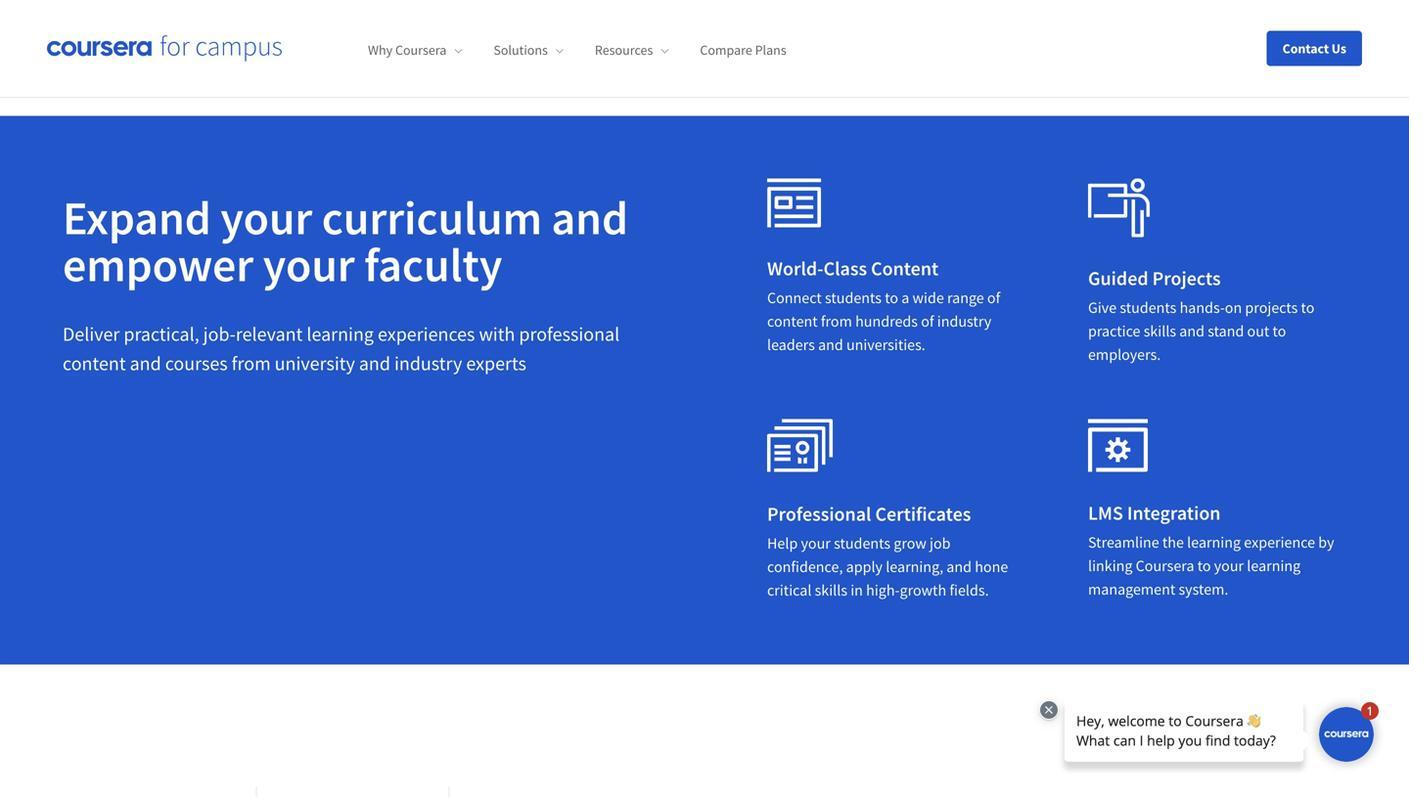 Task type: describe. For each thing, give the bounding box(es) containing it.
hone
[[975, 558, 1009, 577]]

growth
[[900, 581, 947, 601]]

connect
[[768, 288, 822, 308]]

content
[[871, 257, 939, 281]]

industry for and
[[395, 352, 462, 376]]

icon website image
[[768, 179, 822, 228]]

2 vertical spatial learning
[[1248, 557, 1301, 576]]

high-
[[867, 581, 900, 601]]

hundreds
[[856, 312, 918, 331]]

fields.
[[950, 581, 989, 601]]

compare plans
[[700, 41, 787, 59]]

stand
[[1208, 322, 1245, 341]]

and inside professional certificates help your students grow job confidence, apply learning, and hone critical skills in high-growth fields.
[[947, 558, 972, 577]]

from for relevant
[[232, 352, 271, 376]]

courses
[[165, 352, 228, 376]]

contact us
[[1283, 40, 1347, 57]]

job-
[[203, 322, 236, 347]]

compare
[[700, 41, 753, 59]]

lms
[[1089, 501, 1124, 526]]

and inside world-class content connect students to a wide range of content  from hundreds of industry leaders and universities.
[[819, 335, 844, 355]]

relevant
[[236, 322, 303, 347]]

guided projects icon image
[[1089, 179, 1150, 238]]

why coursera
[[368, 41, 447, 59]]

content inside world-class content connect students to a wide range of content  from hundreds of industry leaders and universities.
[[768, 312, 818, 331]]

world-class content connect students to a wide range of content  from hundreds of industry leaders and universities.
[[768, 257, 1001, 355]]

plans
[[755, 41, 787, 59]]

professional
[[768, 502, 872, 527]]

1 vertical spatial of
[[921, 312, 935, 331]]

certificates
[[876, 502, 972, 527]]

critical
[[768, 581, 812, 601]]

professional certificates help your students grow job confidence, apply learning, and hone critical skills in high-growth fields.
[[768, 502, 1009, 601]]

employers.
[[1089, 345, 1161, 365]]

solutions
[[494, 41, 548, 59]]

lms integration streamline the learning experience by linking coursera to your learning management system.
[[1089, 501, 1335, 600]]

in
[[851, 581, 863, 601]]

experts
[[466, 352, 527, 376]]

students for certificates
[[834, 534, 891, 554]]

projects
[[1153, 266, 1221, 291]]

apply
[[847, 558, 883, 577]]

curriculum
[[322, 189, 542, 247]]

learning for and
[[307, 322, 374, 347]]

to right "out"
[[1273, 322, 1287, 341]]

leaders
[[768, 335, 815, 355]]

projects
[[1246, 298, 1299, 318]]

your inside professional certificates help your students grow job confidence, apply learning, and hone critical skills in high-growth fields.
[[801, 534, 831, 554]]

learning,
[[886, 558, 944, 577]]

help
[[768, 534, 798, 554]]

integration icon image
[[1089, 420, 1148, 472]]

deliver practical, job-relevant learning experiences with professional content and courses from university and industry experts
[[63, 322, 620, 376]]

to inside lms integration streamline the learning experience by linking coursera to your learning management system.
[[1198, 557, 1212, 576]]

why
[[368, 41, 393, 59]]

to inside world-class content connect students to a wide range of content  from hundreds of industry leaders and universities.
[[885, 288, 899, 308]]

give
[[1089, 298, 1117, 318]]

system.
[[1179, 580, 1229, 600]]

learning for system.
[[1188, 533, 1241, 553]]

us
[[1332, 40, 1347, 57]]

class
[[824, 257, 868, 281]]

your inside lms integration streamline the learning experience by linking coursera to your learning management system.
[[1215, 557, 1244, 576]]



Task type: vqa. For each thing, say whether or not it's contained in the screenshot.
leftmost measures
no



Task type: locate. For each thing, give the bounding box(es) containing it.
empower
[[63, 236, 254, 294]]

content inside "deliver practical, job-relevant learning experiences with professional content and courses from university and industry experts"
[[63, 352, 126, 376]]

resources
[[595, 41, 653, 59]]

compare plans link
[[700, 41, 787, 59]]

1 horizontal spatial skills
[[1144, 322, 1177, 341]]

0 vertical spatial learning
[[307, 322, 374, 347]]

coursera down the the
[[1136, 557, 1195, 576]]

from down relevant
[[232, 352, 271, 376]]

0 vertical spatial skills
[[1144, 322, 1177, 341]]

0 horizontal spatial of
[[921, 312, 935, 331]]

content down deliver at left top
[[63, 352, 126, 376]]

learning down experience
[[1248, 557, 1301, 576]]

1 vertical spatial industry
[[395, 352, 462, 376]]

0 horizontal spatial content
[[63, 352, 126, 376]]

content
[[768, 312, 818, 331], [63, 352, 126, 376]]

why coursera link
[[368, 41, 462, 59]]

skills left in
[[815, 581, 848, 601]]

on
[[1226, 298, 1243, 318]]

solutions link
[[494, 41, 564, 59]]

from down connect
[[821, 312, 853, 331]]

students up apply
[[834, 534, 891, 554]]

1 horizontal spatial content
[[768, 312, 818, 331]]

1 vertical spatial coursera
[[1136, 557, 1195, 576]]

practical,
[[124, 322, 199, 347]]

faculty
[[364, 236, 503, 294]]

1 vertical spatial skills
[[815, 581, 848, 601]]

coursera
[[395, 41, 447, 59], [1136, 557, 1195, 576]]

hands-
[[1180, 298, 1226, 318]]

industry
[[938, 312, 992, 331], [395, 352, 462, 376]]

to
[[885, 288, 899, 308], [1302, 298, 1315, 318], [1273, 322, 1287, 341], [1198, 557, 1212, 576]]

and inside guided projects give students hands-on projects to practice skills and stand out to employers.
[[1180, 322, 1205, 341]]

university
[[275, 352, 355, 376]]

1 horizontal spatial from
[[821, 312, 853, 331]]

contact
[[1283, 40, 1330, 57]]

experience
[[1245, 533, 1316, 553]]

from for connect
[[821, 312, 853, 331]]

0 horizontal spatial industry
[[395, 352, 462, 376]]

the
[[1163, 533, 1185, 553]]

practice
[[1089, 322, 1141, 341]]

expand
[[63, 189, 211, 247]]

world-
[[768, 257, 824, 281]]

1 horizontal spatial of
[[988, 288, 1001, 308]]

skills
[[1144, 322, 1177, 341], [815, 581, 848, 601]]

linking
[[1089, 557, 1133, 576]]

world-class content image
[[768, 420, 834, 473]]

management
[[1089, 580, 1176, 600]]

learning up university
[[307, 322, 374, 347]]

a
[[902, 288, 910, 308]]

students for class
[[825, 288, 882, 308]]

students inside guided projects give students hands-on projects to practice skills and stand out to employers.
[[1120, 298, 1177, 318]]

guided
[[1089, 266, 1149, 291]]

coursera for campus image
[[47, 35, 282, 62]]

learning inside "deliver practical, job-relevant learning experiences with professional content and courses from university and industry experts"
[[307, 322, 374, 347]]

contact us button
[[1268, 31, 1363, 66]]

0 vertical spatial coursera
[[395, 41, 447, 59]]

from inside world-class content connect students to a wide range of content  from hundreds of industry leaders and universities.
[[821, 312, 853, 331]]

1 horizontal spatial coursera
[[1136, 557, 1195, 576]]

grow
[[894, 534, 927, 554]]

to left "a" on the right of the page
[[885, 288, 899, 308]]

to up system.
[[1198, 557, 1212, 576]]

students
[[825, 288, 882, 308], [1120, 298, 1177, 318], [834, 534, 891, 554]]

students up practice in the right of the page
[[1120, 298, 1177, 318]]

industry down experiences
[[395, 352, 462, 376]]

1 vertical spatial content
[[63, 352, 126, 376]]

students inside world-class content connect students to a wide range of content  from hundreds of industry leaders and universities.
[[825, 288, 882, 308]]

with
[[479, 322, 515, 347]]

industry for of
[[938, 312, 992, 331]]

coursera inside lms integration streamline the learning experience by linking coursera to your learning management system.
[[1136, 557, 1195, 576]]

0 vertical spatial content
[[768, 312, 818, 331]]

1 vertical spatial from
[[232, 352, 271, 376]]

industry down range
[[938, 312, 992, 331]]

from
[[821, 312, 853, 331], [232, 352, 271, 376]]

learning
[[307, 322, 374, 347], [1188, 533, 1241, 553], [1248, 557, 1301, 576]]

to right projects
[[1302, 298, 1315, 318]]

skills up employers.
[[1144, 322, 1177, 341]]

streamline
[[1089, 533, 1160, 553]]

0 horizontal spatial coursera
[[395, 41, 447, 59]]

0 vertical spatial industry
[[938, 312, 992, 331]]

resources link
[[595, 41, 669, 59]]

and
[[552, 189, 628, 247], [1180, 322, 1205, 341], [819, 335, 844, 355], [130, 352, 161, 376], [359, 352, 391, 376], [947, 558, 972, 577]]

0 horizontal spatial from
[[232, 352, 271, 376]]

students down class
[[825, 288, 882, 308]]

from inside "deliver practical, job-relevant learning experiences with professional content and courses from university and industry experts"
[[232, 352, 271, 376]]

out
[[1248, 322, 1270, 341]]

confidence,
[[768, 558, 843, 577]]

guided projects give students hands-on projects to practice skills and stand out to employers.
[[1089, 266, 1315, 365]]

and inside expand your curriculum and empower your faculty
[[552, 189, 628, 247]]

universities.
[[847, 335, 926, 355]]

of
[[988, 288, 1001, 308], [921, 312, 935, 331]]

integration
[[1128, 501, 1221, 526]]

0 vertical spatial from
[[821, 312, 853, 331]]

job
[[930, 534, 951, 554]]

learning right the the
[[1188, 533, 1241, 553]]

0 horizontal spatial skills
[[815, 581, 848, 601]]

coursera right why
[[395, 41, 447, 59]]

content up leaders
[[768, 312, 818, 331]]

1 horizontal spatial industry
[[938, 312, 992, 331]]

skills inside guided projects give students hands-on projects to practice skills and stand out to employers.
[[1144, 322, 1177, 341]]

industry inside world-class content connect students to a wide range of content  from hundreds of industry leaders and universities.
[[938, 312, 992, 331]]

professional
[[519, 322, 620, 347]]

wide
[[913, 288, 945, 308]]

skills inside professional certificates help your students grow job confidence, apply learning, and hone critical skills in high-growth fields.
[[815, 581, 848, 601]]

0 vertical spatial of
[[988, 288, 1001, 308]]

2 horizontal spatial learning
[[1248, 557, 1301, 576]]

industry inside "deliver practical, job-relevant learning experiences with professional content and courses from university and industry experts"
[[395, 352, 462, 376]]

1 horizontal spatial learning
[[1188, 533, 1241, 553]]

expand your curriculum and empower your faculty
[[63, 189, 628, 294]]

1 vertical spatial learning
[[1188, 533, 1241, 553]]

experiences
[[378, 322, 475, 347]]

range
[[948, 288, 985, 308]]

deliver
[[63, 322, 120, 347]]

by
[[1319, 533, 1335, 553]]

students inside professional certificates help your students grow job confidence, apply learning, and hone critical skills in high-growth fields.
[[834, 534, 891, 554]]

of right range
[[988, 288, 1001, 308]]

your
[[220, 189, 313, 247], [263, 236, 355, 294], [801, 534, 831, 554], [1215, 557, 1244, 576]]

of down wide
[[921, 312, 935, 331]]

0 horizontal spatial learning
[[307, 322, 374, 347]]



